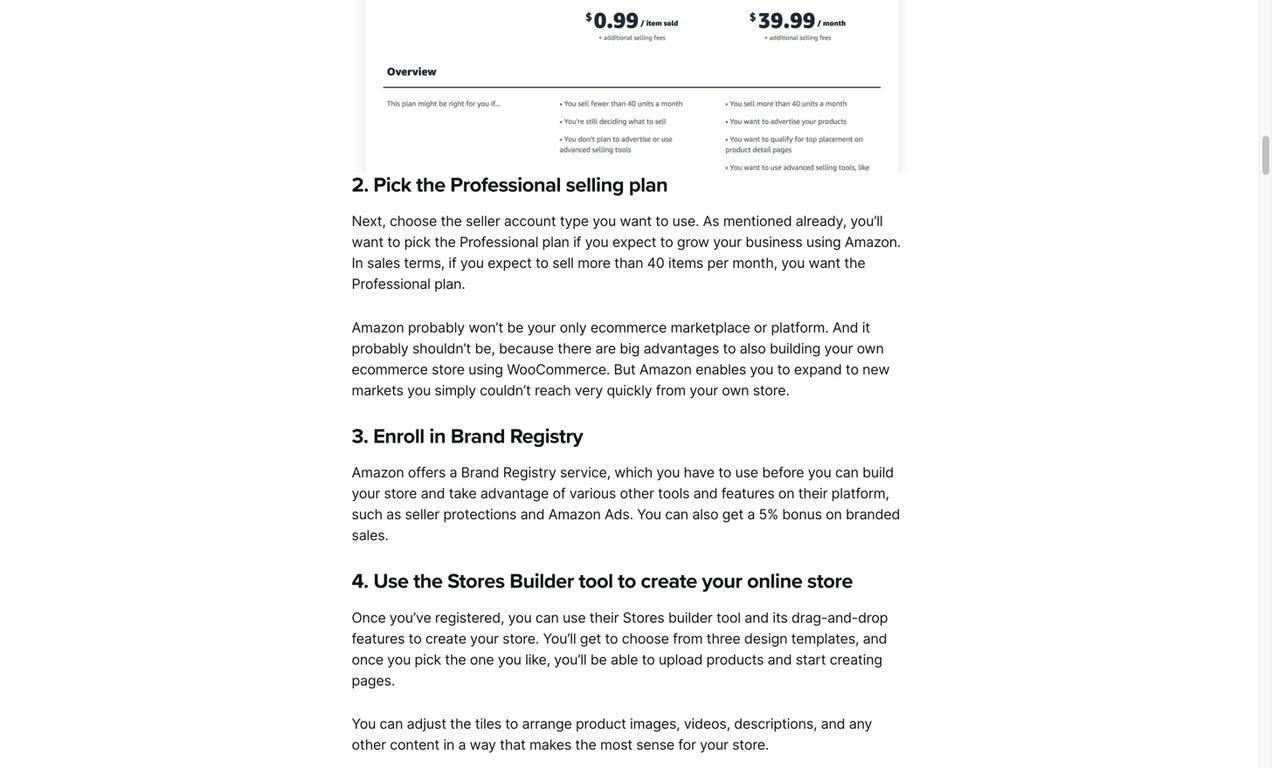 Task type: vqa. For each thing, say whether or not it's contained in the screenshot.
the right you'll
yes



Task type: locate. For each thing, give the bounding box(es) containing it.
use up the you'll
[[563, 610, 586, 627]]

your down videos,
[[700, 737, 728, 754]]

create up builder
[[641, 570, 697, 594]]

0 horizontal spatial expect
[[488, 255, 532, 272]]

be up because
[[507, 319, 524, 336]]

use inside once you've registered, you can use their stores builder tool and its drag-and-drop features to create your store. you'll get to choose from three design templates, and once you pick the one you like, you'll be able to upload products and start creating pages.
[[563, 610, 586, 627]]

woocommerce.
[[507, 361, 610, 378]]

1 horizontal spatial be
[[590, 652, 607, 669]]

1 vertical spatial get
[[580, 631, 601, 648]]

for
[[678, 737, 696, 754]]

from inside once you've registered, you can use their stores builder tool and its drag-and-drop features to create your store. you'll get to choose from three design templates, and once you pick the one you like, you'll be able to upload products and start creating pages.
[[673, 631, 703, 648]]

1 vertical spatial brand
[[461, 464, 499, 482]]

1 vertical spatial from
[[673, 631, 703, 648]]

0 vertical spatial using
[[806, 234, 841, 251]]

to left "new"
[[846, 361, 859, 378]]

0 vertical spatial also
[[740, 340, 766, 357]]

own down it
[[857, 340, 884, 357]]

want down next,
[[352, 234, 384, 251]]

pick inside 'next, choose the seller account type you want to use. as mentioned already, you'll want to pick the professional plan if you expect to grow your business using amazon. in sales terms, if you expect to sell more than 40 items per month, you want the professional plan.'
[[404, 234, 431, 251]]

0 horizontal spatial plan
[[542, 234, 569, 251]]

ecommerce up the markets
[[352, 361, 428, 378]]

own down enables
[[722, 382, 749, 399]]

get
[[722, 506, 743, 523], [580, 631, 601, 648]]

you'll inside once you've registered, you can use their stores builder tool and its drag-and-drop features to create your store. you'll get to choose from three design templates, and once you pick the one you like, you'll be able to upload products and start creating pages.
[[554, 652, 587, 669]]

1 horizontal spatial a
[[458, 737, 466, 754]]

and up design
[[745, 610, 769, 627]]

like,
[[525, 652, 550, 669]]

1 horizontal spatial features
[[721, 485, 774, 503]]

you'll up amazon.
[[850, 213, 883, 230]]

2 horizontal spatial a
[[747, 506, 755, 523]]

0 horizontal spatial tool
[[579, 570, 613, 594]]

0 vertical spatial create
[[641, 570, 697, 594]]

1 vertical spatial using
[[468, 361, 503, 378]]

0 horizontal spatial other
[[352, 737, 386, 754]]

to down building
[[777, 361, 790, 378]]

other inside amazon offers a brand registry service, which you have to use before you can build your store and take advantage of various other tools and features on their platform, such as seller protections and amazon ads. you can also get a 5% bonus on branded sales.
[[620, 485, 654, 503]]

0 vertical spatial their
[[798, 485, 828, 503]]

sense
[[636, 737, 675, 754]]

2 vertical spatial store.
[[732, 737, 769, 754]]

0 horizontal spatial use
[[563, 610, 586, 627]]

can up the you'll
[[535, 610, 559, 627]]

2.
[[352, 173, 369, 197]]

of
[[553, 485, 566, 503]]

from inside "amazon probably won't be your only ecommerce marketplace or platform. and it probably shouldn't be, because there are big advantages to also building your own ecommerce store using woocommerce. but amazon enables you to expand to new markets you simply couldn't reach very quickly from your own store."
[[656, 382, 686, 399]]

0 vertical spatial registry
[[510, 425, 583, 449]]

use inside amazon offers a brand registry service, which you have to use before you can build your store and take advantage of various other tools and features on their platform, such as seller protections and amazon ads. you can also get a 5% bonus on branded sales.
[[735, 464, 758, 482]]

tool up 'three'
[[716, 610, 741, 627]]

three
[[706, 631, 740, 648]]

upload
[[659, 652, 703, 669]]

on right bonus
[[826, 506, 842, 523]]

pick down you've
[[415, 652, 441, 669]]

stores up the able at the bottom of page
[[623, 610, 664, 627]]

you right ads.
[[637, 506, 661, 523]]

their
[[798, 485, 828, 503], [590, 610, 619, 627]]

to up the able at the bottom of page
[[605, 631, 618, 648]]

features inside amazon offers a brand registry service, which you have to use before you can build your store and take advantage of various other tools and features on their platform, such as seller protections and amazon ads. you can also get a 5% bonus on branded sales.
[[721, 485, 774, 503]]

0 vertical spatial pick
[[404, 234, 431, 251]]

drag-
[[791, 610, 827, 627]]

1 vertical spatial you
[[352, 716, 376, 733]]

you
[[593, 213, 616, 230], [585, 234, 608, 251], [460, 255, 484, 272], [781, 255, 805, 272], [750, 361, 773, 378], [407, 382, 431, 399], [656, 464, 680, 482], [808, 464, 831, 482], [508, 610, 532, 627], [387, 652, 411, 669], [498, 652, 521, 669]]

as
[[703, 213, 719, 230]]

0 vertical spatial use
[[735, 464, 758, 482]]

0 vertical spatial expect
[[612, 234, 656, 251]]

you'll down the you'll
[[554, 652, 587, 669]]

there
[[558, 340, 592, 357]]

you down pages.
[[352, 716, 376, 733]]

use
[[735, 464, 758, 482], [563, 610, 586, 627]]

1 horizontal spatial plan
[[629, 173, 668, 197]]

can down tools
[[665, 506, 688, 523]]

build
[[862, 464, 894, 482]]

0 vertical spatial store
[[432, 361, 465, 378]]

0 horizontal spatial also
[[692, 506, 718, 523]]

their up bonus
[[798, 485, 828, 503]]

choose inside 'next, choose the seller account type you want to use. as mentioned already, you'll want to pick the professional plan if you expect to grow your business using amazon. in sales terms, if you expect to sell more than 40 items per month, you want the professional plan.'
[[390, 213, 437, 230]]

2 horizontal spatial store
[[807, 570, 853, 594]]

to up that
[[505, 716, 518, 733]]

seller right as
[[405, 506, 439, 523]]

1 vertical spatial pick
[[415, 652, 441, 669]]

you've
[[390, 610, 431, 627]]

1 horizontal spatial you'll
[[850, 213, 883, 230]]

1 vertical spatial their
[[590, 610, 619, 627]]

their down 4. use the stores builder tool to create your online store
[[590, 610, 619, 627]]

tool right builder
[[579, 570, 613, 594]]

on down before
[[778, 485, 794, 503]]

1 vertical spatial also
[[692, 506, 718, 523]]

brand inside amazon offers a brand registry service, which you have to use before you can build your store and take advantage of various other tools and features on their platform, such as seller protections and amazon ads. you can also get a 5% bonus on branded sales.
[[461, 464, 499, 482]]

type
[[560, 213, 589, 230]]

amazon down the advantages
[[639, 361, 692, 378]]

most
[[600, 737, 632, 754]]

be
[[507, 319, 524, 336], [590, 652, 607, 669]]

once
[[352, 610, 386, 627]]

0 horizontal spatial ecommerce
[[352, 361, 428, 378]]

your inside once you've registered, you can use their stores builder tool and its drag-and-drop features to create your store. you'll get to choose from three design templates, and once you pick the one you like, you'll be able to upload products and start creating pages.
[[470, 631, 499, 648]]

1 vertical spatial create
[[425, 631, 466, 648]]

your up one
[[470, 631, 499, 648]]

other down which
[[620, 485, 654, 503]]

2 vertical spatial a
[[458, 737, 466, 754]]

using inside 'next, choose the seller account type you want to use. as mentioned already, you'll want to pick the professional plan if you expect to grow your business using amazon. in sales terms, if you expect to sell more than 40 items per month, you want the professional plan.'
[[806, 234, 841, 251]]

adjust
[[407, 716, 446, 733]]

probably up shouldn't
[[408, 319, 465, 336]]

marketplace
[[670, 319, 750, 336]]

from down builder
[[673, 631, 703, 648]]

if up "plan."
[[449, 255, 457, 272]]

0 horizontal spatial using
[[468, 361, 503, 378]]

to up 40
[[660, 234, 673, 251]]

amazon offers a brand registry service, which you have to use before you can build your store and take advantage of various other tools and features on their platform, such as seller protections and amazon ads. you can also get a 5% bonus on branded sales.
[[352, 464, 900, 544]]

0 vertical spatial own
[[857, 340, 884, 357]]

shouldn't
[[412, 340, 471, 357]]

to right have
[[718, 464, 731, 482]]

0 horizontal spatial seller
[[405, 506, 439, 523]]

professional
[[450, 173, 561, 197], [459, 234, 538, 251], [352, 276, 430, 293]]

selling
[[566, 173, 624, 197]]

registry for a
[[503, 464, 556, 482]]

seller inside 'next, choose the seller account type you want to use. as mentioned already, you'll want to pick the professional plan if you expect to grow your business using amazon. in sales terms, if you expect to sell more than 40 items per month, you want the professional plan.'
[[466, 213, 500, 230]]

1 horizontal spatial seller
[[466, 213, 500, 230]]

1 vertical spatial plan
[[542, 234, 569, 251]]

1 vertical spatial tool
[[716, 610, 741, 627]]

1 vertical spatial you'll
[[554, 652, 587, 669]]

store up and-
[[807, 570, 853, 594]]

builder
[[668, 610, 713, 627]]

you down business at the top
[[781, 255, 805, 272]]

get left "5%"
[[722, 506, 743, 523]]

probably up the markets
[[352, 340, 409, 357]]

pick up terms,
[[404, 234, 431, 251]]

store. down descriptions,
[[732, 737, 769, 754]]

0 horizontal spatial create
[[425, 631, 466, 648]]

1 horizontal spatial own
[[857, 340, 884, 357]]

1 vertical spatial a
[[747, 506, 755, 523]]

you up tools
[[656, 464, 680, 482]]

ads.
[[605, 506, 633, 523]]

brand for a
[[461, 464, 499, 482]]

create
[[641, 570, 697, 594], [425, 631, 466, 648]]

1 horizontal spatial their
[[798, 485, 828, 503]]

1 horizontal spatial tool
[[716, 610, 741, 627]]

store. inside "amazon probably won't be your only ecommerce marketplace or platform. and it probably shouldn't be, because there are big advantages to also building your own ecommerce store using woocommerce. but amazon enables you to expand to new markets you simply couldn't reach very quickly from your own store."
[[753, 382, 789, 399]]

professional down sales
[[352, 276, 430, 293]]

business
[[745, 234, 803, 251]]

5%
[[759, 506, 778, 523]]

1 horizontal spatial use
[[735, 464, 758, 482]]

0 horizontal spatial be
[[507, 319, 524, 336]]

registry inside amazon offers a brand registry service, which you have to use before you can build your store and take advantage of various other tools and features on their platform, such as seller protections and amazon ads. you can also get a 5% bonus on branded sales.
[[503, 464, 556, 482]]

plan
[[629, 173, 668, 197], [542, 234, 569, 251]]

use left before
[[735, 464, 758, 482]]

tiles
[[475, 716, 501, 733]]

plan right 'selling'
[[629, 173, 668, 197]]

1 vertical spatial expect
[[488, 255, 532, 272]]

get inside once you've registered, you can use their stores builder tool and its drag-and-drop features to create your store. you'll get to choose from three design templates, and once you pick the one you like, you'll be able to upload products and start creating pages.
[[580, 631, 601, 648]]

your down enables
[[690, 382, 718, 399]]

products
[[706, 652, 764, 669]]

on
[[778, 485, 794, 503], [826, 506, 842, 523]]

store down shouldn't
[[432, 361, 465, 378]]

store up as
[[384, 485, 417, 503]]

1 vertical spatial other
[[352, 737, 386, 754]]

1 horizontal spatial if
[[573, 234, 581, 251]]

can inside once you've registered, you can use their stores builder tool and its drag-and-drop features to create your store. you'll get to choose from three design templates, and once you pick the one you like, you'll be able to upload products and start creating pages.
[[535, 610, 559, 627]]

1 vertical spatial choose
[[622, 631, 669, 648]]

builder
[[510, 570, 574, 594]]

other
[[620, 485, 654, 503], [352, 737, 386, 754]]

0 vertical spatial other
[[620, 485, 654, 503]]

0 vertical spatial you'll
[[850, 213, 883, 230]]

store. down building
[[753, 382, 789, 399]]

can inside you can adjust the tiles to arrange product images, videos, descriptions, and any other content in a way that makes the most sense for your store.
[[380, 716, 403, 733]]

if down type on the top of the page
[[573, 234, 581, 251]]

1 vertical spatial seller
[[405, 506, 439, 523]]

from right the quickly
[[656, 382, 686, 399]]

be left the able at the bottom of page
[[590, 652, 607, 669]]

get right the you'll
[[580, 631, 601, 648]]

features down "once"
[[352, 631, 405, 648]]

probably
[[408, 319, 465, 336], [352, 340, 409, 357]]

0 horizontal spatial choose
[[390, 213, 437, 230]]

seller inside amazon offers a brand registry service, which you have to use before you can build your store and take advantage of various other tools and features on their platform, such as seller protections and amazon ads. you can also get a 5% bonus on branded sales.
[[405, 506, 439, 523]]

1 vertical spatial own
[[722, 382, 749, 399]]

0 vertical spatial be
[[507, 319, 524, 336]]

0 vertical spatial want
[[620, 213, 652, 230]]

0 horizontal spatial store
[[384, 485, 417, 503]]

seller down 2. pick the professional selling plan
[[466, 213, 500, 230]]

ecommerce up big
[[590, 319, 667, 336]]

brand down simply
[[451, 425, 505, 449]]

to left sell
[[536, 255, 549, 272]]

branded
[[846, 506, 900, 523]]

using down be,
[[468, 361, 503, 378]]

the
[[416, 173, 445, 197], [441, 213, 462, 230], [435, 234, 456, 251], [844, 255, 865, 272], [413, 570, 442, 594], [445, 652, 466, 669], [450, 716, 471, 733], [575, 737, 596, 754]]

also inside amazon offers a brand registry service, which you have to use before you can build your store and take advantage of various other tools and features on their platform, such as seller protections and amazon ads. you can also get a 5% bonus on branded sales.
[[692, 506, 718, 523]]

2 vertical spatial want
[[809, 255, 840, 272]]

store. up like, at left bottom
[[502, 631, 539, 648]]

a inside you can adjust the tiles to arrange product images, videos, descriptions, and any other content in a way that makes the most sense for your store.
[[458, 737, 466, 754]]

before
[[762, 464, 804, 482]]

0 vertical spatial stores
[[447, 570, 505, 594]]

1 vertical spatial use
[[563, 610, 586, 627]]

using for store
[[468, 361, 503, 378]]

1 vertical spatial features
[[352, 631, 405, 648]]

0 vertical spatial professional
[[450, 173, 561, 197]]

store.
[[753, 382, 789, 399], [502, 631, 539, 648], [732, 737, 769, 754]]

plan up sell
[[542, 234, 569, 251]]

your
[[713, 234, 742, 251], [527, 319, 556, 336], [824, 340, 853, 357], [690, 382, 718, 399], [352, 485, 380, 503], [702, 570, 742, 594], [470, 631, 499, 648], [700, 737, 728, 754]]

0 horizontal spatial get
[[580, 631, 601, 648]]

you'll inside 'next, choose the seller account type you want to use. as mentioned already, you'll want to pick the professional plan if you expect to grow your business using amazon. in sales terms, if you expect to sell more than 40 items per month, you want the professional plan.'
[[850, 213, 883, 230]]

pick inside once you've registered, you can use their stores builder tool and its drag-and-drop features to create your store. you'll get to choose from three design templates, and once you pick the one you like, you'll be able to upload products and start creating pages.
[[415, 652, 441, 669]]

0 vertical spatial you
[[637, 506, 661, 523]]

other inside you can adjust the tiles to arrange product images, videos, descriptions, and any other content in a way that makes the most sense for your store.
[[352, 737, 386, 754]]

1 vertical spatial registry
[[503, 464, 556, 482]]

seller
[[466, 213, 500, 230], [405, 506, 439, 523]]

in up the offers
[[429, 425, 446, 449]]

you'll
[[850, 213, 883, 230], [554, 652, 587, 669]]

want down already,
[[809, 255, 840, 272]]

1 horizontal spatial stores
[[623, 610, 664, 627]]

also down or
[[740, 340, 766, 357]]

advantages
[[643, 340, 719, 357]]

0 horizontal spatial stores
[[447, 570, 505, 594]]

other left content
[[352, 737, 386, 754]]

from
[[656, 382, 686, 399], [673, 631, 703, 648]]

and
[[421, 485, 445, 503], [693, 485, 718, 503], [520, 506, 545, 523], [745, 610, 769, 627], [863, 631, 887, 648], [768, 652, 792, 669], [821, 716, 845, 733]]

in down adjust
[[443, 737, 454, 754]]

it
[[862, 319, 870, 336]]

1 vertical spatial store
[[384, 485, 417, 503]]

using for business
[[806, 234, 841, 251]]

features up "5%"
[[721, 485, 774, 503]]

enables
[[696, 361, 746, 378]]

0 horizontal spatial their
[[590, 610, 619, 627]]

tool
[[579, 570, 613, 594], [716, 610, 741, 627]]

0 horizontal spatial features
[[352, 631, 405, 648]]

you'll
[[543, 631, 576, 648]]

0 horizontal spatial a
[[449, 464, 457, 482]]

templates,
[[791, 631, 859, 648]]

0 horizontal spatial you
[[352, 716, 376, 733]]

mentioned
[[723, 213, 792, 230]]

1 horizontal spatial on
[[826, 506, 842, 523]]

once you've registered, you can use their stores builder tool and its drag-and-drop features to create your store. you'll get to choose from three design templates, and once you pick the one you like, you'll be able to upload products and start creating pages.
[[352, 610, 888, 690]]

a left "5%"
[[747, 506, 755, 523]]

expect
[[612, 234, 656, 251], [488, 255, 532, 272]]

0 vertical spatial seller
[[466, 213, 500, 230]]

1 horizontal spatial using
[[806, 234, 841, 251]]

0 vertical spatial choose
[[390, 213, 437, 230]]

0 vertical spatial if
[[573, 234, 581, 251]]

1 horizontal spatial expect
[[612, 234, 656, 251]]

amazon
[[352, 319, 404, 336], [639, 361, 692, 378], [352, 464, 404, 482], [548, 506, 601, 523]]

your inside amazon offers a brand registry service, which you have to use before you can build your store and take advantage of various other tools and features on their platform, such as seller protections and amazon ads. you can also get a 5% bonus on branded sales.
[[352, 485, 380, 503]]

1 vertical spatial stores
[[623, 610, 664, 627]]

brand
[[451, 425, 505, 449], [461, 464, 499, 482]]

a up the take
[[449, 464, 457, 482]]

your up such
[[352, 485, 380, 503]]

choose
[[390, 213, 437, 230], [622, 631, 669, 648]]

simply
[[435, 382, 476, 399]]

and left any
[[821, 716, 845, 733]]

also down have
[[692, 506, 718, 523]]

1 vertical spatial store.
[[502, 631, 539, 648]]

professional down account
[[459, 234, 538, 251]]

terms,
[[404, 255, 445, 272]]

and-
[[827, 610, 858, 627]]

you up "plan."
[[460, 255, 484, 272]]

professional up account
[[450, 173, 561, 197]]

features
[[721, 485, 774, 503], [352, 631, 405, 648]]

a
[[449, 464, 457, 482], [747, 506, 755, 523], [458, 737, 466, 754]]

create down 'registered,'
[[425, 631, 466, 648]]

using down already,
[[806, 234, 841, 251]]

amazon up the markets
[[352, 319, 404, 336]]

have
[[684, 464, 715, 482]]

expect down account
[[488, 255, 532, 272]]

if
[[573, 234, 581, 251], [449, 255, 457, 272]]

your inside you can adjust the tiles to arrange product images, videos, descriptions, and any other content in a way that makes the most sense for your store.
[[700, 737, 728, 754]]

using inside "amazon probably won't be your only ecommerce marketplace or platform. and it probably shouldn't be, because there are big advantages to also building your own ecommerce store using woocommerce. but amazon enables you to expand to new markets you simply couldn't reach very quickly from your own store."
[[468, 361, 503, 378]]

0 vertical spatial features
[[721, 485, 774, 503]]

pick
[[404, 234, 431, 251], [415, 652, 441, 669]]

a left way
[[458, 737, 466, 754]]



Task type: describe. For each thing, give the bounding box(es) containing it.
0 vertical spatial a
[[449, 464, 457, 482]]

and down advantage at left
[[520, 506, 545, 523]]

offers
[[408, 464, 446, 482]]

you left simply
[[407, 382, 431, 399]]

2 vertical spatial professional
[[352, 276, 430, 293]]

building
[[770, 340, 821, 357]]

1 vertical spatial probably
[[352, 340, 409, 357]]

store inside "amazon probably won't be your only ecommerce marketplace or platform. and it probably shouldn't be, because there are big advantages to also building your own ecommerce store using woocommerce. but amazon enables you to expand to new markets you simply couldn't reach very quickly from your own store."
[[432, 361, 465, 378]]

plan.
[[434, 276, 465, 293]]

you inside amazon offers a brand registry service, which you have to use before you can build your store and take advantage of various other tools and features on their platform, such as seller protections and amazon ads. you can also get a 5% bonus on branded sales.
[[637, 506, 661, 523]]

registered,
[[435, 610, 504, 627]]

videos,
[[684, 716, 730, 733]]

get inside amazon offers a brand registry service, which you have to use before you can build your store and take advantage of various other tools and features on their platform, such as seller protections and amazon ads. you can also get a 5% bonus on branded sales.
[[722, 506, 743, 523]]

to left use.
[[655, 213, 669, 230]]

to up sales
[[387, 234, 400, 251]]

store. inside you can adjust the tiles to arrange product images, videos, descriptions, and any other content in a way that makes the most sense for your store.
[[732, 737, 769, 754]]

won't
[[469, 319, 503, 336]]

you down builder
[[508, 610, 532, 627]]

and
[[832, 319, 858, 336]]

1 vertical spatial ecommerce
[[352, 361, 428, 378]]

their inside once you've registered, you can use their stores builder tool and its drag-and-drop features to create your store. you'll get to choose from three design templates, and once you pick the one you like, you'll be able to upload products and start creating pages.
[[590, 610, 619, 627]]

4. use the stores builder tool to create your online store
[[352, 570, 853, 594]]

0 horizontal spatial own
[[722, 382, 749, 399]]

account
[[504, 213, 556, 230]]

only
[[560, 319, 587, 336]]

amazon down 3. on the left bottom
[[352, 464, 404, 482]]

1 vertical spatial professional
[[459, 234, 538, 251]]

service,
[[560, 464, 611, 482]]

0 horizontal spatial want
[[352, 234, 384, 251]]

your down and
[[824, 340, 853, 357]]

0 vertical spatial probably
[[408, 319, 465, 336]]

are
[[595, 340, 616, 357]]

store inside amazon offers a brand registry service, which you have to use before you can build your store and take advantage of various other tools and features on their platform, such as seller protections and amazon ads. you can also get a 5% bonus on branded sales.
[[384, 485, 417, 503]]

and inside you can adjust the tiles to arrange product images, videos, descriptions, and any other content in a way that makes the most sense for your store.
[[821, 716, 845, 733]]

you right one
[[498, 652, 521, 669]]

very
[[575, 382, 603, 399]]

use.
[[672, 213, 699, 230]]

in
[[352, 255, 363, 272]]

registry for in
[[510, 425, 583, 449]]

plan inside 'next, choose the seller account type you want to use. as mentioned already, you'll want to pick the professional plan if you expect to grow your business using amazon. in sales terms, if you expect to sell more than 40 items per month, you want the professional plan.'
[[542, 234, 569, 251]]

1 horizontal spatial create
[[641, 570, 697, 594]]

and down the offers
[[421, 485, 445, 503]]

online
[[747, 570, 802, 594]]

the inside once you've registered, you can use their stores builder tool and its drag-and-drop features to create your store. you'll get to choose from three design templates, and once you pick the one you like, you'll be able to upload products and start creating pages.
[[445, 652, 466, 669]]

grow
[[677, 234, 709, 251]]

already,
[[796, 213, 847, 230]]

or
[[754, 319, 767, 336]]

be,
[[475, 340, 495, 357]]

you right before
[[808, 464, 831, 482]]

reach
[[535, 382, 571, 399]]

and down have
[[693, 485, 718, 503]]

sales.
[[352, 527, 389, 544]]

you right once
[[387, 652, 411, 669]]

create inside once you've registered, you can use their stores builder tool and its drag-and-drop features to create your store. you'll get to choose from three design templates, and once you pick the one you like, you'll be able to upload products and start creating pages.
[[425, 631, 466, 648]]

drop
[[858, 610, 888, 627]]

once
[[352, 652, 383, 669]]

their inside amazon offers a brand registry service, which you have to use before you can build your store and take advantage of various other tools and features on their platform, such as seller protections and amazon ads. you can also get a 5% bonus on branded sales.
[[798, 485, 828, 503]]

you inside you can adjust the tiles to arrange product images, videos, descriptions, and any other content in a way that makes the most sense for your store.
[[352, 716, 376, 733]]

be inside once you've registered, you can use their stores builder tool and its drag-and-drop features to create your store. you'll get to choose from three design templates, and once you pick the one you like, you'll be able to upload products and start creating pages.
[[590, 652, 607, 669]]

next,
[[352, 213, 386, 230]]

markets
[[352, 382, 403, 399]]

you right type on the top of the page
[[593, 213, 616, 230]]

pages.
[[352, 672, 395, 690]]

protections
[[443, 506, 517, 523]]

1 vertical spatial if
[[449, 255, 457, 272]]

0 vertical spatial plan
[[629, 173, 668, 197]]

sales
[[367, 255, 400, 272]]

your up builder
[[702, 570, 742, 594]]

enroll
[[373, 425, 424, 449]]

makes
[[529, 737, 571, 754]]

big
[[620, 340, 640, 357]]

to inside you can adjust the tiles to arrange product images, videos, descriptions, and any other content in a way that makes the most sense for your store.
[[505, 716, 518, 733]]

40
[[647, 255, 664, 272]]

because
[[499, 340, 554, 357]]

you can adjust the tiles to arrange product images, videos, descriptions, and any other content in a way that makes the most sense for your store.
[[352, 716, 872, 754]]

features inside once you've registered, you can use their stores builder tool and its drag-and-drop features to create your store. you'll get to choose from three design templates, and once you pick the one you like, you'll be able to upload products and start creating pages.
[[352, 631, 405, 648]]

than
[[614, 255, 643, 272]]

various
[[569, 485, 616, 503]]

your inside 'next, choose the seller account type you want to use. as mentioned already, you'll want to pick the professional plan if you expect to grow your business using amazon. in sales terms, if you expect to sell more than 40 items per month, you want the professional plan.'
[[713, 234, 742, 251]]

you down building
[[750, 361, 773, 378]]

way
[[470, 737, 496, 754]]

tool inside once you've registered, you can use their stores builder tool and its drag-and-drop features to create your store. you'll get to choose from three design templates, and once you pick the one you like, you'll be able to upload products and start creating pages.
[[716, 610, 741, 627]]

couldn't
[[480, 382, 531, 399]]

and down design
[[768, 652, 792, 669]]

that
[[500, 737, 526, 754]]

arrange
[[522, 716, 572, 733]]

start
[[796, 652, 826, 669]]

next, choose the seller account type you want to use. as mentioned already, you'll want to pick the professional plan if you expect to grow your business using amazon. in sales terms, if you expect to sell more than 40 items per month, you want the professional plan.
[[352, 213, 901, 293]]

3.
[[352, 425, 368, 449]]

which
[[614, 464, 653, 482]]

stores inside once you've registered, you can use their stores builder tool and its drag-and-drop features to create your store. you'll get to choose from three design templates, and once you pick the one you like, you'll be able to upload products and start creating pages.
[[623, 610, 664, 627]]

in inside you can adjust the tiles to arrange product images, videos, descriptions, and any other content in a way that makes the most sense for your store.
[[443, 737, 454, 754]]

per
[[707, 255, 729, 272]]

month,
[[732, 255, 777, 272]]

but
[[614, 361, 636, 378]]

amazon down of
[[548, 506, 601, 523]]

take
[[449, 485, 477, 503]]

0 vertical spatial tool
[[579, 570, 613, 594]]

bonus
[[782, 506, 822, 523]]

new
[[862, 361, 890, 378]]

able
[[611, 652, 638, 669]]

any
[[849, 716, 872, 733]]

your up because
[[527, 319, 556, 336]]

to down ads.
[[618, 570, 636, 594]]

use
[[373, 570, 408, 594]]

choose inside once you've registered, you can use their stores builder tool and its drag-and-drop features to create your store. you'll get to choose from three design templates, and once you pick the one you like, you'll be able to upload products and start creating pages.
[[622, 631, 669, 648]]

to up enables
[[723, 340, 736, 357]]

amazon probably won't be your only ecommerce marketplace or platform. and it probably shouldn't be, because there are big advantages to also building your own ecommerce store using woocommerce. but amazon enables you to expand to new markets you simply couldn't reach very quickly from your own store.
[[352, 319, 890, 399]]

platform.
[[771, 319, 829, 336]]

2. pick the professional selling plan
[[352, 173, 668, 197]]

you up 'more'
[[585, 234, 608, 251]]

design
[[744, 631, 787, 648]]

also inside "amazon probably won't be your only ecommerce marketplace or platform. and it probably shouldn't be, because there are big advantages to also building your own ecommerce store using woocommerce. but amazon enables you to expand to new markets you simply couldn't reach very quickly from your own store."
[[740, 340, 766, 357]]

content
[[390, 737, 439, 754]]

descriptions,
[[734, 716, 817, 733]]

0 vertical spatial in
[[429, 425, 446, 449]]

be inside "amazon probably won't be your only ecommerce marketplace or platform. and it probably shouldn't be, because there are big advantages to also building your own ecommerce store using woocommerce. but amazon enables you to expand to new markets you simply couldn't reach very quickly from your own store."
[[507, 319, 524, 336]]

store. inside once you've registered, you can use their stores builder tool and its drag-and-drop features to create your store. you'll get to choose from three design templates, and once you pick the one you like, you'll be able to upload products and start creating pages.
[[502, 631, 539, 648]]

4.
[[352, 570, 368, 594]]

items
[[668, 255, 703, 272]]

such
[[352, 506, 383, 523]]

0 horizontal spatial on
[[778, 485, 794, 503]]

can up "platform,"
[[835, 464, 859, 482]]

images,
[[630, 716, 680, 733]]

one
[[470, 652, 494, 669]]

2 vertical spatial store
[[807, 570, 853, 594]]

amazon.
[[845, 234, 901, 251]]

as
[[386, 506, 401, 523]]

0 vertical spatial ecommerce
[[590, 319, 667, 336]]

advantage
[[480, 485, 549, 503]]

sell
[[552, 255, 574, 272]]

more
[[578, 255, 611, 272]]

to down you've
[[409, 631, 422, 648]]

1 vertical spatial on
[[826, 506, 842, 523]]

to right the able at the bottom of page
[[642, 652, 655, 669]]

2 horizontal spatial want
[[809, 255, 840, 272]]

quickly
[[607, 382, 652, 399]]

overview of amazon selling plans image
[[352, 0, 907, 173]]

brand for in
[[451, 425, 505, 449]]

platform,
[[831, 485, 889, 503]]

product
[[576, 716, 626, 733]]

and down drop
[[863, 631, 887, 648]]

to inside amazon offers a brand registry service, which you have to use before you can build your store and take advantage of various other tools and features on their platform, such as seller protections and amazon ads. you can also get a 5% bonus on branded sales.
[[718, 464, 731, 482]]

3. enroll in brand registry
[[352, 425, 583, 449]]

1 horizontal spatial want
[[620, 213, 652, 230]]



